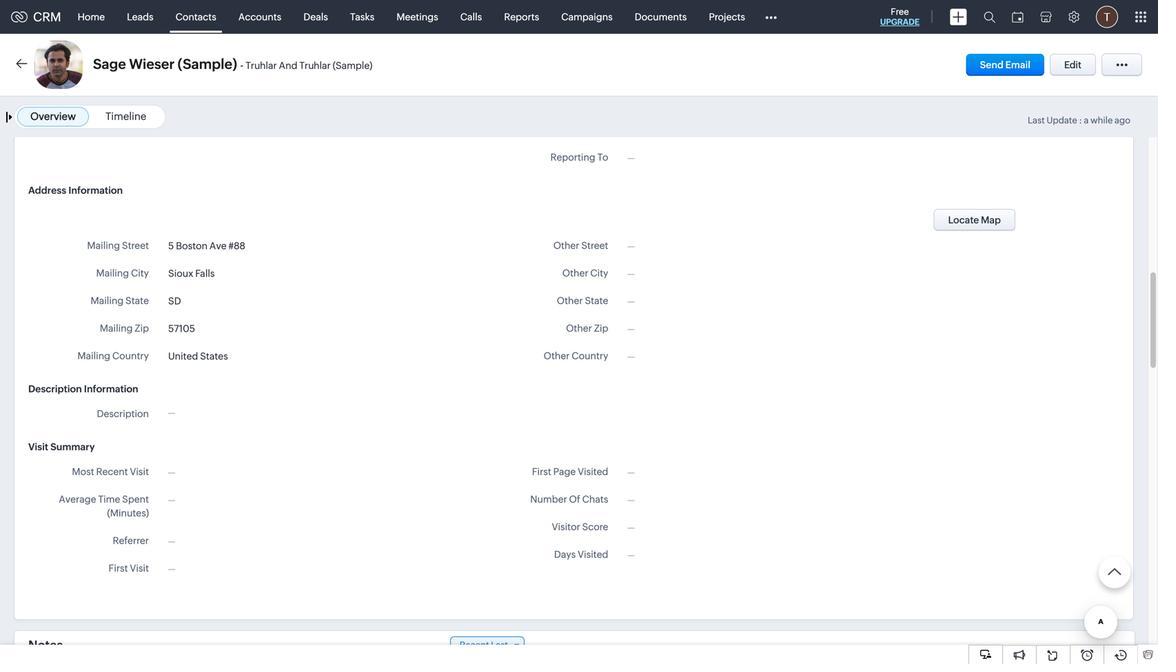 Task type: vqa. For each thing, say whether or not it's contained in the screenshot.


Task type: locate. For each thing, give the bounding box(es) containing it.
2 state from the left
[[585, 295, 609, 306]]

2 vertical spatial visit
[[130, 563, 149, 574]]

other down other zip
[[544, 350, 570, 361]]

description
[[28, 384, 82, 395], [97, 408, 149, 419]]

a
[[1085, 115, 1090, 126]]

1 horizontal spatial zip
[[594, 323, 609, 334]]

country for mailing country
[[112, 350, 149, 361]]

1 country from the left
[[112, 350, 149, 361]]

(sample) left -
[[178, 56, 237, 72]]

2 zip from the left
[[594, 323, 609, 334]]

0 horizontal spatial zip
[[135, 323, 149, 334]]

meetings
[[397, 11, 439, 22]]

0 vertical spatial visit
[[28, 441, 48, 453]]

boston
[[176, 240, 208, 251]]

(sample) down tasks
[[333, 60, 373, 71]]

ago
[[1115, 115, 1131, 126]]

united states
[[168, 351, 228, 362]]

5 boston ave #88
[[168, 240, 246, 251]]

city up mailing state
[[131, 268, 149, 279]]

average time spent (minutes)
[[59, 494, 149, 519]]

search image
[[984, 11, 996, 23]]

0 vertical spatial information
[[68, 185, 123, 196]]

visited
[[578, 466, 609, 477], [578, 549, 609, 560]]

state for mailing state
[[126, 295, 149, 306]]

overview link
[[30, 110, 76, 122]]

1 horizontal spatial first
[[532, 466, 552, 477]]

country down mailing zip
[[112, 350, 149, 361]]

2 truhlar from the left
[[300, 60, 331, 71]]

1 truhlar from the left
[[246, 60, 277, 71]]

57105
[[168, 323, 195, 334]]

zip for mailing zip
[[135, 323, 149, 334]]

street for mailing street
[[122, 240, 149, 251]]

most
[[72, 466, 94, 477]]

truhlar
[[246, 60, 277, 71], [300, 60, 331, 71]]

mailing up the mailing city
[[87, 240, 120, 251]]

mailing zip
[[100, 323, 149, 334]]

other down other street
[[563, 268, 589, 279]]

mailing country
[[78, 350, 149, 361]]

1 horizontal spatial state
[[585, 295, 609, 306]]

mailing street
[[87, 240, 149, 251]]

first for first page visited
[[532, 466, 552, 477]]

1 horizontal spatial city
[[591, 268, 609, 279]]

home
[[78, 11, 105, 22]]

0 horizontal spatial state
[[126, 295, 149, 306]]

country down other zip
[[572, 350, 609, 361]]

while
[[1091, 115, 1114, 126]]

1 horizontal spatial truhlar
[[300, 60, 331, 71]]

5
[[168, 240, 174, 251]]

last update : a while ago
[[1029, 115, 1131, 126]]

2 city from the left
[[591, 268, 609, 279]]

truhlar right -
[[246, 60, 277, 71]]

leads link
[[116, 0, 165, 33]]

visit left summary at the left
[[28, 441, 48, 453]]

0 horizontal spatial street
[[122, 240, 149, 251]]

to
[[598, 152, 609, 163]]

address information
[[28, 185, 123, 196]]

0 horizontal spatial description
[[28, 384, 82, 395]]

description for description
[[97, 408, 149, 419]]

mailing for mailing state
[[91, 295, 124, 306]]

information down mailing country
[[84, 384, 138, 395]]

state up other zip
[[585, 295, 609, 306]]

recent
[[96, 466, 128, 477]]

zip for other zip
[[594, 323, 609, 334]]

zip
[[135, 323, 149, 334], [594, 323, 609, 334]]

(minutes)
[[107, 508, 149, 519]]

0 horizontal spatial (sample)
[[178, 56, 237, 72]]

information right address at top left
[[68, 185, 123, 196]]

1 vertical spatial first
[[109, 563, 128, 574]]

2 street from the left
[[582, 240, 609, 251]]

other
[[554, 240, 580, 251], [563, 268, 589, 279], [557, 295, 583, 306], [566, 323, 593, 334], [544, 350, 570, 361]]

visit right recent in the bottom left of the page
[[130, 466, 149, 477]]

mailing up "description information"
[[78, 350, 110, 361]]

other up other country
[[566, 323, 593, 334]]

first left page
[[532, 466, 552, 477]]

other city
[[563, 268, 609, 279]]

0 vertical spatial first
[[532, 466, 552, 477]]

0 horizontal spatial truhlar
[[246, 60, 277, 71]]

description down "description information"
[[97, 408, 149, 419]]

wieser
[[129, 56, 175, 72]]

visit summary
[[28, 441, 95, 453]]

2 country from the left
[[572, 350, 609, 361]]

street
[[122, 240, 149, 251], [582, 240, 609, 251]]

first down referrer
[[109, 563, 128, 574]]

country for other country
[[572, 350, 609, 361]]

1 street from the left
[[122, 240, 149, 251]]

other up other city
[[554, 240, 580, 251]]

reporting to
[[551, 152, 609, 163]]

other down other city
[[557, 295, 583, 306]]

other state
[[557, 295, 609, 306]]

number
[[531, 494, 568, 505]]

None button
[[934, 209, 1016, 231]]

city
[[131, 268, 149, 279], [591, 268, 609, 279]]

crm link
[[11, 10, 61, 24]]

0 vertical spatial description
[[28, 384, 82, 395]]

states
[[200, 351, 228, 362]]

truhlar right and
[[300, 60, 331, 71]]

description for description information
[[28, 384, 82, 395]]

other for other state
[[557, 295, 583, 306]]

send
[[981, 59, 1004, 70]]

1 vertical spatial information
[[84, 384, 138, 395]]

projects
[[709, 11, 746, 22]]

street up other city
[[582, 240, 609, 251]]

1 vertical spatial visited
[[578, 549, 609, 560]]

city up other state
[[591, 268, 609, 279]]

visitor
[[552, 522, 581, 533]]

mailing down the mailing city
[[91, 295, 124, 306]]

1 state from the left
[[126, 295, 149, 306]]

street up the mailing city
[[122, 240, 149, 251]]

ave
[[210, 240, 227, 251]]

crm
[[33, 10, 61, 24]]

state up mailing zip
[[126, 295, 149, 306]]

twitter
[[578, 124, 609, 135]]

number of chats
[[531, 494, 609, 505]]

0 horizontal spatial country
[[112, 350, 149, 361]]

mailing
[[87, 240, 120, 251], [96, 268, 129, 279], [91, 295, 124, 306], [100, 323, 133, 334], [78, 350, 110, 361]]

(sample)
[[178, 56, 237, 72], [333, 60, 373, 71]]

visited down the score on the bottom right of page
[[578, 549, 609, 560]]

1 zip from the left
[[135, 323, 149, 334]]

visited up chats
[[578, 466, 609, 477]]

falls
[[195, 268, 215, 279]]

contacts link
[[165, 0, 228, 33]]

information for description information
[[84, 384, 138, 395]]

1 horizontal spatial description
[[97, 408, 149, 419]]

description up visit summary
[[28, 384, 82, 395]]

0 vertical spatial visited
[[578, 466, 609, 477]]

first for first visit
[[109, 563, 128, 574]]

spent
[[122, 494, 149, 505]]

calls
[[461, 11, 482, 22]]

logo image
[[11, 11, 28, 22]]

zip down other state
[[594, 323, 609, 334]]

0 horizontal spatial first
[[109, 563, 128, 574]]

country
[[112, 350, 149, 361], [572, 350, 609, 361]]

1 horizontal spatial (sample)
[[333, 60, 373, 71]]

0 horizontal spatial city
[[131, 268, 149, 279]]

home link
[[67, 0, 116, 33]]

first visit
[[109, 563, 149, 574]]

deals
[[304, 11, 328, 22]]

profile element
[[1089, 0, 1127, 33]]

other for other zip
[[566, 323, 593, 334]]

referrer
[[113, 535, 149, 546]]

2 visited from the top
[[578, 549, 609, 560]]

mailing for mailing street
[[87, 240, 120, 251]]

documents
[[635, 11, 687, 22]]

documents link
[[624, 0, 698, 33]]

mailing for mailing city
[[96, 268, 129, 279]]

1 horizontal spatial country
[[572, 350, 609, 361]]

1 horizontal spatial street
[[582, 240, 609, 251]]

profile image
[[1097, 6, 1119, 28]]

visit down referrer
[[130, 563, 149, 574]]

average
[[59, 494, 96, 505]]

zip down mailing state
[[135, 323, 149, 334]]

mailing up mailing country
[[100, 323, 133, 334]]

information
[[68, 185, 123, 196], [84, 384, 138, 395]]

mailing down mailing street
[[96, 268, 129, 279]]

edit button
[[1051, 54, 1097, 76]]

visit
[[28, 441, 48, 453], [130, 466, 149, 477], [130, 563, 149, 574]]

create menu element
[[942, 0, 976, 33]]

1 vertical spatial description
[[97, 408, 149, 419]]

1 city from the left
[[131, 268, 149, 279]]



Task type: describe. For each thing, give the bounding box(es) containing it.
search element
[[976, 0, 1004, 34]]

visitor score
[[552, 522, 609, 533]]

description information
[[28, 384, 138, 395]]

reports
[[504, 11, 540, 22]]

days visited
[[555, 549, 609, 560]]

campaigns link
[[551, 0, 624, 33]]

upgrade
[[881, 17, 920, 27]]

city for mailing city
[[131, 268, 149, 279]]

free
[[891, 7, 910, 17]]

send email
[[981, 59, 1031, 70]]

free upgrade
[[881, 7, 920, 27]]

sage wieser (sample) - truhlar and truhlar (sample)
[[93, 56, 373, 72]]

overview
[[30, 110, 76, 122]]

leads
[[127, 11, 154, 22]]

campaigns
[[562, 11, 613, 22]]

edit
[[1065, 59, 1082, 70]]

other for other street
[[554, 240, 580, 251]]

united
[[168, 351, 198, 362]]

calendar image
[[1013, 11, 1024, 22]]

other for other country
[[544, 350, 570, 361]]

mailing state
[[91, 295, 149, 306]]

(sample) inside sage wieser (sample) - truhlar and truhlar (sample)
[[333, 60, 373, 71]]

#88
[[229, 240, 246, 251]]

other for other city
[[563, 268, 589, 279]]

mailing for mailing country
[[78, 350, 110, 361]]

most recent visit
[[72, 466, 149, 477]]

state for other state
[[585, 295, 609, 306]]

page
[[554, 466, 576, 477]]

update
[[1047, 115, 1078, 126]]

deals link
[[293, 0, 339, 33]]

truhlar and truhlar (sample) link
[[246, 60, 373, 71]]

timeline link
[[106, 110, 146, 122]]

sioux falls
[[168, 268, 215, 279]]

contacts
[[176, 11, 216, 22]]

Other Modules field
[[757, 6, 786, 28]]

notes
[[28, 638, 63, 652]]

city for other city
[[591, 268, 609, 279]]

reports link
[[493, 0, 551, 33]]

calls link
[[450, 0, 493, 33]]

sd
[[168, 296, 181, 307]]

send email button
[[967, 54, 1045, 76]]

address
[[28, 185, 66, 196]]

other zip
[[566, 323, 609, 334]]

information for address information
[[68, 185, 123, 196]]

last
[[1029, 115, 1046, 126]]

and
[[279, 60, 298, 71]]

tasks
[[350, 11, 375, 22]]

other street
[[554, 240, 609, 251]]

1 visited from the top
[[578, 466, 609, 477]]

meetings link
[[386, 0, 450, 33]]

first page visited
[[532, 466, 609, 477]]

accounts link
[[228, 0, 293, 33]]

timeline
[[106, 110, 146, 122]]

accounts
[[239, 11, 282, 22]]

tasks link
[[339, 0, 386, 33]]

sioux
[[168, 268, 193, 279]]

create menu image
[[951, 9, 968, 25]]

projects link
[[698, 0, 757, 33]]

of
[[569, 494, 581, 505]]

other country
[[544, 350, 609, 361]]

street for other street
[[582, 240, 609, 251]]

1 vertical spatial visit
[[130, 466, 149, 477]]

mailing city
[[96, 268, 149, 279]]

mailing for mailing zip
[[100, 323, 133, 334]]

summary
[[50, 441, 95, 453]]

reporting
[[551, 152, 596, 163]]

-
[[240, 59, 244, 71]]

email
[[1006, 59, 1031, 70]]

time
[[98, 494, 120, 505]]

chats
[[583, 494, 609, 505]]

score
[[583, 522, 609, 533]]

sage
[[93, 56, 126, 72]]



